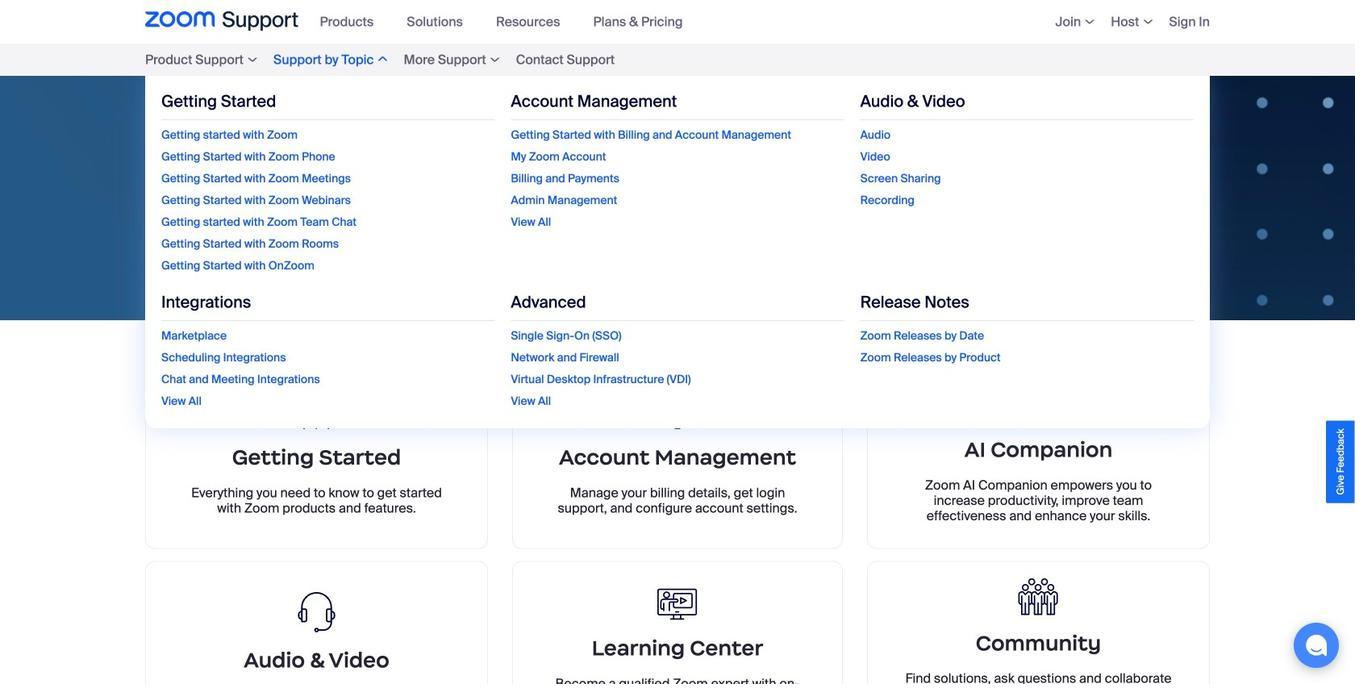Task type: describe. For each thing, give the bounding box(es) containing it.
open chat image
[[1305, 634, 1328, 657]]



Task type: locate. For each thing, give the bounding box(es) containing it.
None search field
[[355, 180, 952, 220]]

zoom support image
[[145, 11, 298, 32]]

menu bar
[[310, 0, 706, 44], [1031, 0, 1210, 44], [113, 44, 1242, 461], [113, 76, 1242, 461]]

main content
[[0, 76, 1355, 684]]



Task type: vqa. For each thing, say whether or not it's contained in the screenshot.
Browser Extension link at bottom left
no



